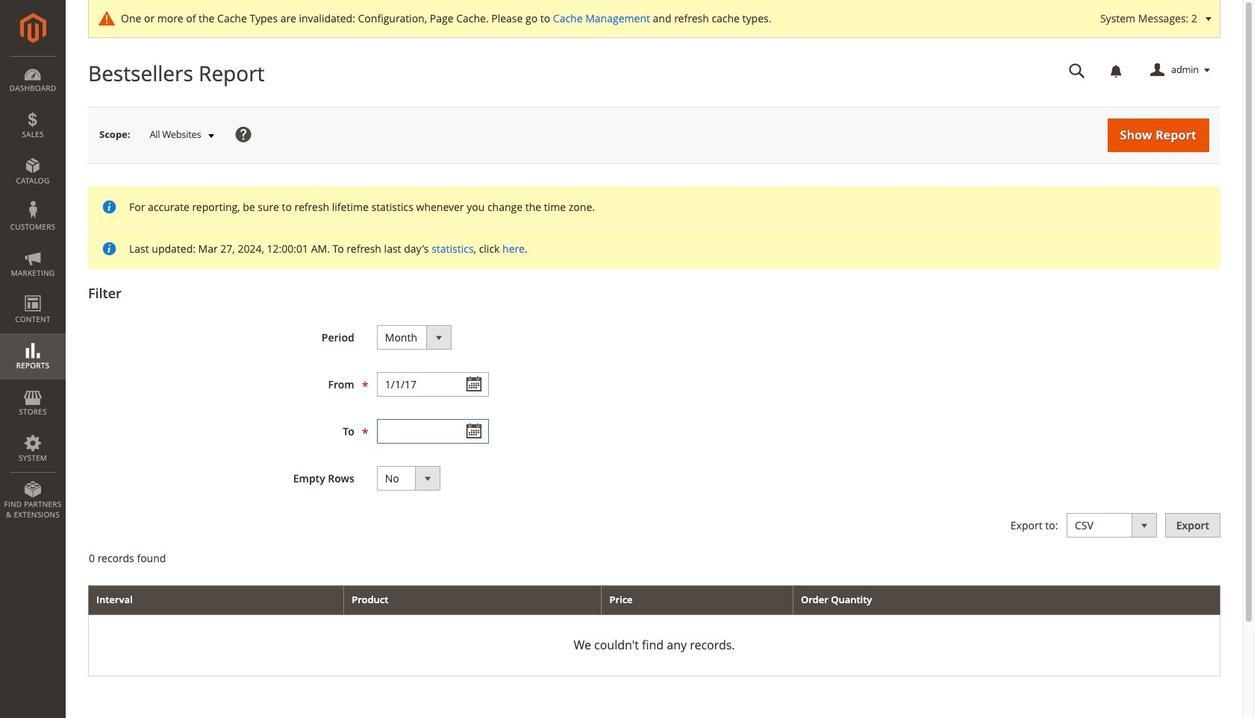 Task type: vqa. For each thing, say whether or not it's contained in the screenshot.
menu
no



Task type: locate. For each thing, give the bounding box(es) containing it.
None text field
[[1059, 57, 1096, 84], [377, 372, 489, 397], [377, 419, 489, 444], [1059, 57, 1096, 84], [377, 372, 489, 397], [377, 419, 489, 444]]

magento admin panel image
[[20, 13, 46, 43]]

menu bar
[[0, 56, 66, 528]]



